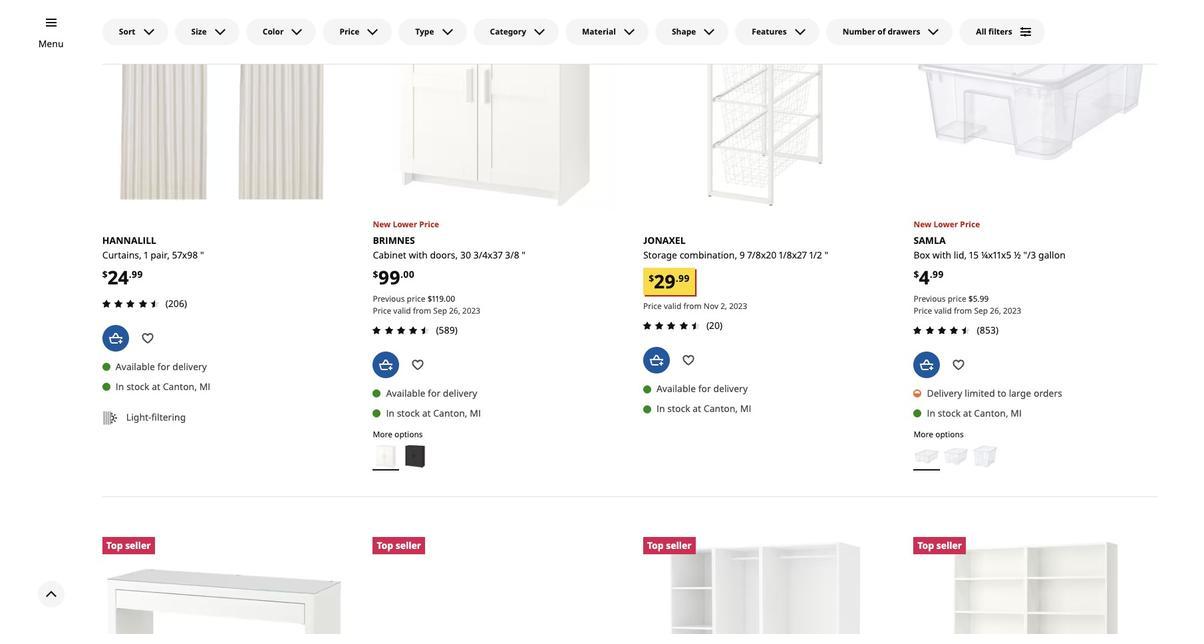 Task type: describe. For each thing, give the bounding box(es) containing it.
doors,
[[430, 249, 458, 262]]

3/4x37
[[474, 249, 503, 262]]

available for 99
[[386, 387, 426, 400]]

. inside previous price $ 5 . 99 price valid from sep 26, 2023
[[978, 293, 980, 305]]

type
[[415, 26, 434, 37]]

features
[[752, 26, 787, 37]]

in for 24
[[116, 381, 124, 393]]

5
[[973, 293, 978, 305]]

of
[[878, 26, 886, 37]]

price for 99
[[407, 293, 426, 305]]

price valid from nov 2, 2023
[[643, 301, 748, 312]]

menu
[[38, 37, 64, 50]]

previous price $ 119 . 00 price valid from sep 26, 2023
[[373, 293, 481, 317]]

material
[[582, 26, 616, 37]]

sort button
[[102, 19, 168, 45]]

2 horizontal spatial delivery
[[714, 383, 748, 395]]

2 top seller from the left
[[377, 540, 421, 552]]

cabinet
[[373, 249, 407, 262]]

filters
[[989, 26, 1013, 37]]

jonaxel
[[643, 235, 686, 247]]

review: 4.5 out of 5 stars. total reviews: 206 image
[[98, 296, 163, 312]]

for for 99
[[428, 387, 441, 400]]

stock for 24
[[127, 381, 149, 393]]

valid for $
[[935, 305, 952, 317]]

in stock at canton, mi for 4
[[927, 407, 1022, 420]]

. inside '$ 29 . 99'
[[676, 272, 679, 285]]

26, for 4
[[990, 305, 1002, 317]]

price inside 'new lower price samla box with lid, 15 ¼x11x5 ½ "/3 gallon $ 4 . 99'
[[961, 219, 980, 231]]

¼x11x5
[[981, 249, 1012, 262]]

7/8x20
[[748, 249, 777, 262]]

color button
[[246, 19, 316, 45]]

sort
[[119, 26, 135, 37]]

at for 24
[[152, 381, 160, 393]]

stock for 99
[[397, 407, 420, 420]]

99 inside hannalill curtains, 1 pair, 57x98 " $ 24 . 99
[[132, 268, 143, 281]]

99 inside '$ 29 . 99'
[[679, 272, 690, 285]]

mi for 4
[[1011, 407, 1022, 420]]

hannalill
[[102, 235, 156, 247]]

$ 29 . 99
[[649, 269, 690, 294]]

3 top seller from the left
[[647, 540, 692, 552]]

more for 4
[[914, 429, 934, 440]]

9
[[740, 249, 745, 262]]

samla
[[914, 235, 946, 247]]

price for 4
[[948, 293, 967, 305]]

3/8
[[505, 249, 520, 262]]

3 seller from the left
[[666, 540, 692, 552]]

available for delivery for 24
[[116, 361, 207, 373]]

all
[[977, 26, 987, 37]]

$ inside previous price $ 5 . 99 price valid from sep 26, 2023
[[969, 293, 973, 305]]

for for 24
[[157, 361, 170, 373]]

delivery
[[927, 387, 963, 400]]

2 top from the left
[[377, 540, 393, 552]]

2,
[[721, 301, 727, 312]]

2023 for $
[[1004, 305, 1022, 317]]

new for 99
[[373, 219, 391, 231]]

(589)
[[436, 324, 458, 337]]

1 seller from the left
[[125, 540, 151, 552]]

4 seller from the left
[[937, 540, 962, 552]]

1/8x27
[[779, 249, 807, 262]]

number of drawers
[[843, 26, 921, 37]]

all filters button
[[960, 19, 1045, 45]]

99 inside previous price $ 5 . 99 price valid from sep 26, 2023
[[980, 293, 989, 305]]

119
[[432, 293, 444, 305]]

delivery for 99
[[443, 387, 477, 400]]

canton, for 99
[[433, 407, 468, 420]]

00 inside new lower price brimnes cabinet with doors, 30 3/4x37 3/8 " $ 99 . 00
[[403, 268, 415, 281]]

hannalill curtains, 1 pair, 57x98 " $ 24 . 99
[[102, 235, 204, 290]]

2 seller from the left
[[396, 540, 421, 552]]

drawers
[[888, 26, 921, 37]]

$ inside '$ 29 . 99'
[[649, 272, 654, 285]]

large
[[1009, 387, 1032, 400]]

price button
[[323, 19, 392, 45]]

2023 for 99
[[463, 305, 481, 317]]

category
[[490, 26, 526, 37]]

$ inside previous price $ 119 . 00 price valid from sep 26, 2023
[[428, 293, 432, 305]]

gallon
[[1039, 249, 1066, 262]]

in for 99
[[386, 407, 395, 420]]

1 horizontal spatial 2023
[[730, 301, 748, 312]]

. inside 'new lower price samla box with lid, 15 ¼x11x5 ½ "/3 gallon $ 4 . 99'
[[930, 268, 933, 281]]

1 top from the left
[[106, 540, 123, 552]]

2 horizontal spatial available
[[657, 383, 696, 395]]

" inside new lower price brimnes cabinet with doors, 30 3/4x37 3/8 " $ 99 . 00
[[522, 249, 526, 262]]

57x98
[[172, 249, 198, 262]]

canton, for 24
[[163, 381, 197, 393]]

more options for 99
[[373, 429, 423, 440]]

shape button
[[655, 19, 729, 45]]

size
[[191, 26, 207, 37]]

. inside previous price $ 119 . 00 price valid from sep 26, 2023
[[444, 293, 446, 305]]

number
[[843, 26, 876, 37]]

(206)
[[166, 297, 187, 310]]

valid for 99
[[394, 305, 411, 317]]

2 horizontal spatial for
[[699, 383, 711, 395]]

brimnes
[[373, 235, 415, 247]]

material button
[[566, 19, 649, 45]]

sep for 99
[[433, 305, 447, 317]]

2 horizontal spatial available for delivery
[[657, 383, 748, 395]]



Task type: vqa. For each thing, say whether or not it's contained in the screenshot.
the Search by product text box
no



Task type: locate. For each thing, give the bounding box(es) containing it.
with for .
[[409, 249, 428, 262]]

limited
[[965, 387, 995, 400]]

size button
[[175, 19, 239, 45]]

previous up the review: 4.7 out of 5 stars. total reviews: 589 image
[[373, 293, 405, 305]]

mi
[[199, 381, 211, 393], [741, 403, 752, 415], [470, 407, 481, 420], [1011, 407, 1022, 420]]

1 horizontal spatial options
[[936, 429, 964, 440]]

1 new from the left
[[373, 219, 391, 231]]

2 lower from the left
[[934, 219, 958, 231]]

1 options from the left
[[395, 429, 423, 440]]

. down the box
[[930, 268, 933, 281]]

menu button
[[38, 37, 64, 51]]

valid up the review: 4.7 out of 5 stars. total reviews: 589 image
[[394, 305, 411, 317]]

stock
[[127, 381, 149, 393], [668, 403, 691, 415], [397, 407, 420, 420], [938, 407, 961, 420]]

color
[[263, 26, 284, 37]]

new lower price samla box with lid, 15 ¼x11x5 ½ "/3 gallon $ 4 . 99
[[914, 219, 1066, 290]]

2 sep from the left
[[975, 305, 988, 317]]

0 horizontal spatial valid
[[394, 305, 411, 317]]

1 horizontal spatial "
[[522, 249, 526, 262]]

sep inside previous price $ 119 . 00 price valid from sep 26, 2023
[[433, 305, 447, 317]]

canton,
[[163, 381, 197, 393], [704, 403, 738, 415], [433, 407, 468, 420], [975, 407, 1009, 420]]

$ down "curtains,"
[[102, 268, 108, 281]]

available for delivery up light-filtering
[[116, 361, 207, 373]]

from up review: 4.7 out of 5 stars. total reviews: 853 image
[[954, 305, 972, 317]]

available for delivery
[[116, 361, 207, 373], [657, 383, 748, 395], [386, 387, 477, 400]]

light-
[[126, 411, 151, 424]]

with for 4
[[933, 249, 952, 262]]

1 horizontal spatial more
[[914, 429, 934, 440]]

mi for 24
[[199, 381, 211, 393]]

valid up review: 4.7 out of 5 stars. total reviews: 853 image
[[935, 305, 952, 317]]

1 horizontal spatial lower
[[934, 219, 958, 231]]

1 with from the left
[[409, 249, 428, 262]]

from up the review: 4.7 out of 5 stars. total reviews: 589 image
[[413, 305, 431, 317]]

1 horizontal spatial from
[[684, 301, 702, 312]]

1 horizontal spatial delivery
[[443, 387, 477, 400]]

all filters
[[977, 26, 1013, 37]]

26, inside previous price $ 5 . 99 price valid from sep 26, 2023
[[990, 305, 1002, 317]]

sep down 5
[[975, 305, 988, 317]]

" right 57x98
[[200, 249, 204, 262]]

2023 inside previous price $ 5 . 99 price valid from sep 26, 2023
[[1004, 305, 1022, 317]]

2 price from the left
[[948, 293, 967, 305]]

2 with from the left
[[933, 249, 952, 262]]

1 horizontal spatial previous
[[914, 293, 946, 305]]

available for delivery down (589)
[[386, 387, 477, 400]]

sep for 4
[[975, 305, 988, 317]]

. up (589)
[[444, 293, 446, 305]]

3 " from the left
[[522, 249, 526, 262]]

features button
[[736, 19, 820, 45]]

99 inside 'new lower price samla box with lid, 15 ¼x11x5 ½ "/3 gallon $ 4 . 99'
[[933, 268, 944, 281]]

2023 right 2,
[[730, 301, 748, 312]]

1 more from the left
[[373, 429, 393, 440]]

. inside hannalill curtains, 1 pair, 57x98 " $ 24 . 99
[[129, 268, 132, 281]]

1 vertical spatial 00
[[446, 293, 455, 305]]

1 horizontal spatial with
[[933, 249, 952, 262]]

$ inside hannalill curtains, 1 pair, 57x98 " $ 24 . 99
[[102, 268, 108, 281]]

4 top from the left
[[918, 540, 934, 552]]

2 options from the left
[[936, 429, 964, 440]]

light-filtering
[[126, 411, 186, 424]]

(853)
[[977, 324, 999, 337]]

previous
[[373, 293, 405, 305], [914, 293, 946, 305]]

$ up the review: 4.7 out of 5 stars. total reviews: 589 image
[[428, 293, 432, 305]]

delivery for 24
[[173, 361, 207, 373]]

sep down '119'
[[433, 305, 447, 317]]

1 horizontal spatial available
[[386, 387, 426, 400]]

delivery down (589)
[[443, 387, 477, 400]]

0 horizontal spatial more
[[373, 429, 393, 440]]

0 horizontal spatial available
[[116, 361, 155, 373]]

previous down 4
[[914, 293, 946, 305]]

29
[[654, 269, 676, 294]]

review: 4.7 out of 5 stars. total reviews: 589 image
[[369, 323, 433, 339]]

24
[[108, 265, 129, 290]]

1 horizontal spatial valid
[[664, 301, 682, 312]]

99 right 5
[[980, 293, 989, 305]]

4 top seller from the left
[[918, 540, 962, 552]]

new up samla
[[914, 219, 932, 231]]

more for 99
[[373, 429, 393, 440]]

new for 4
[[914, 219, 932, 231]]

2 horizontal spatial valid
[[935, 305, 952, 317]]

lower for 99
[[393, 219, 417, 231]]

99 down cabinet
[[378, 265, 401, 290]]

2 horizontal spatial "
[[825, 249, 829, 262]]

previous for 4
[[914, 293, 946, 305]]

delivery
[[173, 361, 207, 373], [714, 383, 748, 395], [443, 387, 477, 400]]

1 previous from the left
[[373, 293, 405, 305]]

orders
[[1034, 387, 1063, 400]]

price inside previous price $ 5 . 99 price valid from sep 26, 2023
[[914, 305, 933, 317]]

options
[[395, 429, 423, 440], [936, 429, 964, 440]]

2 more from the left
[[914, 429, 934, 440]]

new inside 'new lower price samla box with lid, 15 ¼x11x5 ½ "/3 gallon $ 4 . 99'
[[914, 219, 932, 231]]

0 horizontal spatial options
[[395, 429, 423, 440]]

lower inside new lower price brimnes cabinet with doors, 30 3/4x37 3/8 " $ 99 . 00
[[393, 219, 417, 231]]

available
[[116, 361, 155, 373], [657, 383, 696, 395], [386, 387, 426, 400]]

lower up samla
[[934, 219, 958, 231]]

more
[[373, 429, 393, 440], [914, 429, 934, 440]]

available down review: 4.7 out of 5 stars. total reviews: 20 "image"
[[657, 383, 696, 395]]

99 inside new lower price brimnes cabinet with doors, 30 3/4x37 3/8 " $ 99 . 00
[[378, 265, 401, 290]]

previous price $ 5 . 99 price valid from sep 26, 2023
[[914, 293, 1022, 317]]

00 down cabinet
[[403, 268, 415, 281]]

previous inside previous price $ 119 . 00 price valid from sep 26, 2023
[[373, 293, 405, 305]]

99 right 4
[[933, 268, 944, 281]]

for
[[157, 361, 170, 373], [699, 383, 711, 395], [428, 387, 441, 400]]

lower inside 'new lower price samla box with lid, 15 ¼x11x5 ½ "/3 gallon $ 4 . 99'
[[934, 219, 958, 231]]

valid inside previous price $ 119 . 00 price valid from sep 26, 2023
[[394, 305, 411, 317]]

new up brimnes
[[373, 219, 391, 231]]

with inside 'new lower price samla box with lid, 15 ¼x11x5 ½ "/3 gallon $ 4 . 99'
[[933, 249, 952, 262]]

previous for 99
[[373, 293, 405, 305]]

price inside previous price $ 119 . 00 price valid from sep 26, 2023
[[373, 305, 391, 317]]

"
[[200, 249, 204, 262], [825, 249, 829, 262], [522, 249, 526, 262]]

from inside previous price $ 5 . 99 price valid from sep 26, 2023
[[954, 305, 972, 317]]

$ down cabinet
[[373, 268, 378, 281]]

from left nov on the right of the page
[[684, 301, 702, 312]]

99
[[378, 265, 401, 290], [132, 268, 143, 281], [933, 268, 944, 281], [679, 272, 690, 285], [980, 293, 989, 305]]

1 horizontal spatial available for delivery
[[386, 387, 477, 400]]

0 horizontal spatial previous
[[373, 293, 405, 305]]

new inside new lower price brimnes cabinet with doors, 30 3/4x37 3/8 " $ 99 . 00
[[373, 219, 391, 231]]

0 horizontal spatial 26,
[[449, 305, 460, 317]]

review: 4.7 out of 5 stars. total reviews: 20 image
[[639, 318, 704, 334]]

. up (853)
[[978, 293, 980, 305]]

price inside previous price $ 119 . 00 price valid from sep 26, 2023
[[407, 293, 426, 305]]

1 horizontal spatial 26,
[[990, 305, 1002, 317]]

0 vertical spatial 00
[[403, 268, 415, 281]]

valid inside previous price $ 5 . 99 price valid from sep 26, 2023
[[935, 305, 952, 317]]

in stock at canton, mi for 24
[[116, 381, 211, 393]]

" right the 1/2
[[825, 249, 829, 262]]

1 more options from the left
[[373, 429, 423, 440]]

$ down the box
[[914, 268, 919, 281]]

0 horizontal spatial from
[[413, 305, 431, 317]]

0 horizontal spatial more options
[[373, 429, 423, 440]]

with left 'doors,'
[[409, 249, 428, 262]]

price inside previous price $ 5 . 99 price valid from sep 26, 2023
[[948, 293, 967, 305]]

for down '(20)' at right
[[699, 383, 711, 395]]

delivery up filtering
[[173, 361, 207, 373]]

0 horizontal spatial delivery
[[173, 361, 207, 373]]

price left 5
[[948, 293, 967, 305]]

30
[[460, 249, 471, 262]]

at for 4
[[963, 407, 972, 420]]

00 inside previous price $ 119 . 00 price valid from sep 26, 2023
[[446, 293, 455, 305]]

price
[[340, 26, 360, 37], [419, 219, 439, 231], [961, 219, 980, 231], [643, 301, 662, 312], [373, 305, 391, 317], [914, 305, 933, 317]]

00 right '119'
[[446, 293, 455, 305]]

" inside hannalill curtains, 1 pair, 57x98 " $ 24 . 99
[[200, 249, 204, 262]]

stock for 4
[[938, 407, 961, 420]]

26, inside previous price $ 119 . 00 price valid from sep 26, 2023
[[449, 305, 460, 317]]

number of drawers button
[[826, 19, 953, 45]]

. down storage
[[676, 272, 679, 285]]

1 sep from the left
[[433, 305, 447, 317]]

0 horizontal spatial lower
[[393, 219, 417, 231]]

options for 99
[[395, 429, 423, 440]]

at for 99
[[422, 407, 431, 420]]

. inside new lower price brimnes cabinet with doors, 30 3/4x37 3/8 " $ 99 . 00
[[401, 268, 403, 281]]

(20)
[[707, 319, 723, 332]]

0 horizontal spatial 2023
[[463, 305, 481, 317]]

" right 3/8
[[522, 249, 526, 262]]

box
[[914, 249, 930, 262]]

top seller
[[106, 540, 151, 552], [377, 540, 421, 552], [647, 540, 692, 552], [918, 540, 962, 552]]

price left '119'
[[407, 293, 426, 305]]

from for 99
[[413, 305, 431, 317]]

0 horizontal spatial available for delivery
[[116, 361, 207, 373]]

99 right 24
[[132, 268, 143, 281]]

2 new from the left
[[914, 219, 932, 231]]

available for delivery for 99
[[386, 387, 477, 400]]

available for 24
[[116, 361, 155, 373]]

for down (589)
[[428, 387, 441, 400]]

at
[[152, 381, 160, 393], [693, 403, 702, 415], [422, 407, 431, 420], [963, 407, 972, 420]]

0 horizontal spatial price
[[407, 293, 426, 305]]

1 price from the left
[[407, 293, 426, 305]]

from for $
[[954, 305, 972, 317]]

0 horizontal spatial for
[[157, 361, 170, 373]]

storage
[[643, 249, 677, 262]]

2 horizontal spatial from
[[954, 305, 972, 317]]

in stock at canton, mi
[[116, 381, 211, 393], [657, 403, 752, 415], [386, 407, 481, 420], [927, 407, 1022, 420]]

. down "curtains,"
[[129, 268, 132, 281]]

1 horizontal spatial sep
[[975, 305, 988, 317]]

1
[[144, 249, 148, 262]]

0 horizontal spatial new
[[373, 219, 391, 231]]

lower for 4
[[934, 219, 958, 231]]

mi for 99
[[470, 407, 481, 420]]

2023 inside previous price $ 119 . 00 price valid from sep 26, 2023
[[463, 305, 481, 317]]

99 right 29
[[679, 272, 690, 285]]

1 top seller from the left
[[106, 540, 151, 552]]

2 more options from the left
[[914, 429, 964, 440]]

2023 down the ½
[[1004, 305, 1022, 317]]

2 horizontal spatial 2023
[[1004, 305, 1022, 317]]

sep inside previous price $ 5 . 99 price valid from sep 26, 2023
[[975, 305, 988, 317]]

new lower price brimnes cabinet with doors, 30 3/4x37 3/8 " $ 99 . 00
[[373, 219, 526, 290]]

3 top from the left
[[647, 540, 664, 552]]

4
[[919, 265, 930, 290]]

26, up (853)
[[990, 305, 1002, 317]]

delivery limited to large orders
[[927, 387, 1063, 400]]

lid,
[[954, 249, 967, 262]]

valid up review: 4.7 out of 5 stars. total reviews: 20 "image"
[[664, 301, 682, 312]]

top
[[106, 540, 123, 552], [377, 540, 393, 552], [647, 540, 664, 552], [918, 540, 934, 552]]

lower
[[393, 219, 417, 231], [934, 219, 958, 231]]

2 previous from the left
[[914, 293, 946, 305]]

2023
[[730, 301, 748, 312], [463, 305, 481, 317], [1004, 305, 1022, 317]]

filtering
[[151, 411, 186, 424]]

26,
[[449, 305, 460, 317], [990, 305, 1002, 317]]

from
[[684, 301, 702, 312], [413, 305, 431, 317], [954, 305, 972, 317]]

with inside new lower price brimnes cabinet with doors, 30 3/4x37 3/8 " $ 99 . 00
[[409, 249, 428, 262]]

sep
[[433, 305, 447, 317], [975, 305, 988, 317]]

to
[[998, 387, 1007, 400]]

with left lid,
[[933, 249, 952, 262]]

15
[[970, 249, 979, 262]]

1 lower from the left
[[393, 219, 417, 231]]

more options
[[373, 429, 423, 440], [914, 429, 964, 440]]

type button
[[399, 19, 467, 45]]

lower up brimnes
[[393, 219, 417, 231]]

26, for 99
[[449, 305, 460, 317]]

1 horizontal spatial for
[[428, 387, 441, 400]]

$
[[102, 268, 108, 281], [373, 268, 378, 281], [914, 268, 919, 281], [649, 272, 654, 285], [428, 293, 432, 305], [969, 293, 973, 305]]

in for 4
[[927, 407, 936, 420]]

pair,
[[151, 249, 170, 262]]

from inside previous price $ 119 . 00 price valid from sep 26, 2023
[[413, 305, 431, 317]]

options for 4
[[936, 429, 964, 440]]

price inside new lower price brimnes cabinet with doors, 30 3/4x37 3/8 " $ 99 . 00
[[419, 219, 439, 231]]

1/2
[[810, 249, 822, 262]]

review: 4.7 out of 5 stars. total reviews: 853 image
[[910, 323, 975, 339]]

available for delivery down '(20)' at right
[[657, 383, 748, 395]]

canton, for 4
[[975, 407, 1009, 420]]

$ inside new lower price brimnes cabinet with doors, 30 3/4x37 3/8 " $ 99 . 00
[[373, 268, 378, 281]]

" inside "jonaxel storage combination, 9 7/8x20 1/8x27 1/2 ""
[[825, 249, 829, 262]]

1 horizontal spatial more options
[[914, 429, 964, 440]]

$ up review: 4.7 out of 5 stars. total reviews: 853 image
[[969, 293, 973, 305]]

available up "light-"
[[116, 361, 155, 373]]

2 26, from the left
[[990, 305, 1002, 317]]

1 26, from the left
[[449, 305, 460, 317]]

26, up (589)
[[449, 305, 460, 317]]

curtains,
[[102, 249, 142, 262]]

$ inside 'new lower price samla box with lid, 15 ¼x11x5 ½ "/3 gallon $ 4 . 99'
[[914, 268, 919, 281]]

combination,
[[680, 249, 737, 262]]

1 horizontal spatial price
[[948, 293, 967, 305]]

available down the review: 4.7 out of 5 stars. total reviews: 589 image
[[386, 387, 426, 400]]

½
[[1014, 249, 1021, 262]]

1 horizontal spatial 00
[[446, 293, 455, 305]]

in stock at canton, mi for 99
[[386, 407, 481, 420]]

in
[[116, 381, 124, 393], [657, 403, 665, 415], [386, 407, 395, 420], [927, 407, 936, 420]]

category button
[[474, 19, 559, 45]]

with
[[409, 249, 428, 262], [933, 249, 952, 262]]

delivery down '(20)' at right
[[714, 383, 748, 395]]

1 horizontal spatial new
[[914, 219, 932, 231]]

"/3
[[1024, 249, 1036, 262]]

jonaxel storage combination, 9 7/8x20 1/8x27 1/2 "
[[643, 235, 829, 262]]

more options for 4
[[914, 429, 964, 440]]

0 horizontal spatial with
[[409, 249, 428, 262]]

shape
[[672, 26, 696, 37]]

$ down storage
[[649, 272, 654, 285]]

0 horizontal spatial sep
[[433, 305, 447, 317]]

1 " from the left
[[200, 249, 204, 262]]

2023 down 30
[[463, 305, 481, 317]]

previous inside previous price $ 5 . 99 price valid from sep 26, 2023
[[914, 293, 946, 305]]

price inside price popup button
[[340, 26, 360, 37]]

nov
[[704, 301, 719, 312]]

. down cabinet
[[401, 268, 403, 281]]

0 horizontal spatial 00
[[403, 268, 415, 281]]

for up filtering
[[157, 361, 170, 373]]

2 " from the left
[[825, 249, 829, 262]]

seller
[[125, 540, 151, 552], [396, 540, 421, 552], [666, 540, 692, 552], [937, 540, 962, 552]]

0 horizontal spatial "
[[200, 249, 204, 262]]



